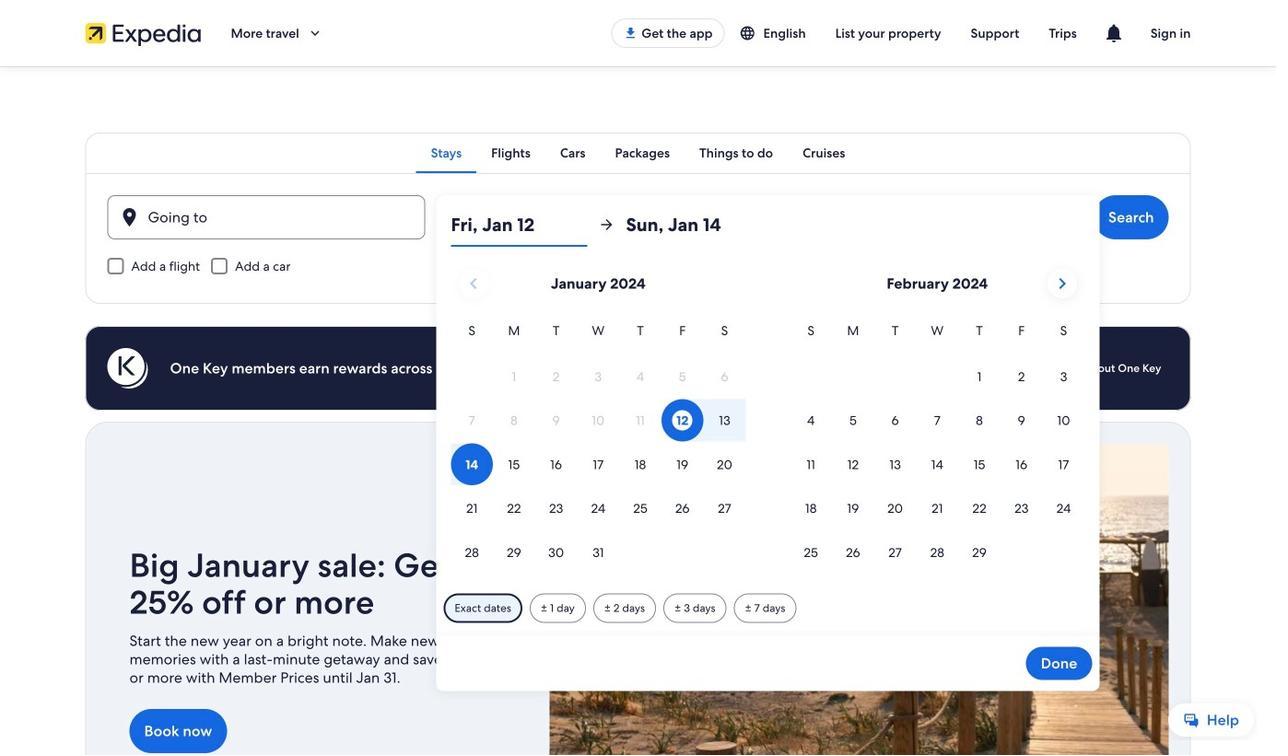 Task type: locate. For each thing, give the bounding box(es) containing it.
tab list
[[85, 133, 1191, 173]]

directional image
[[598, 217, 615, 233]]

january 2024 element
[[451, 321, 746, 576]]

application
[[451, 262, 1085, 576]]

february 2024 element
[[790, 321, 1085, 576]]

main content
[[0, 66, 1276, 756]]

expedia logo image
[[85, 20, 201, 46]]



Task type: vqa. For each thing, say whether or not it's contained in the screenshot.
tab list
yes



Task type: describe. For each thing, give the bounding box(es) containing it.
communication center icon image
[[1103, 22, 1125, 44]]

more travel image
[[307, 25, 323, 41]]

small image
[[740, 25, 763, 41]]

next month image
[[1051, 273, 1073, 295]]

previous month image
[[462, 273, 485, 295]]

download the app button image
[[623, 26, 638, 41]]



